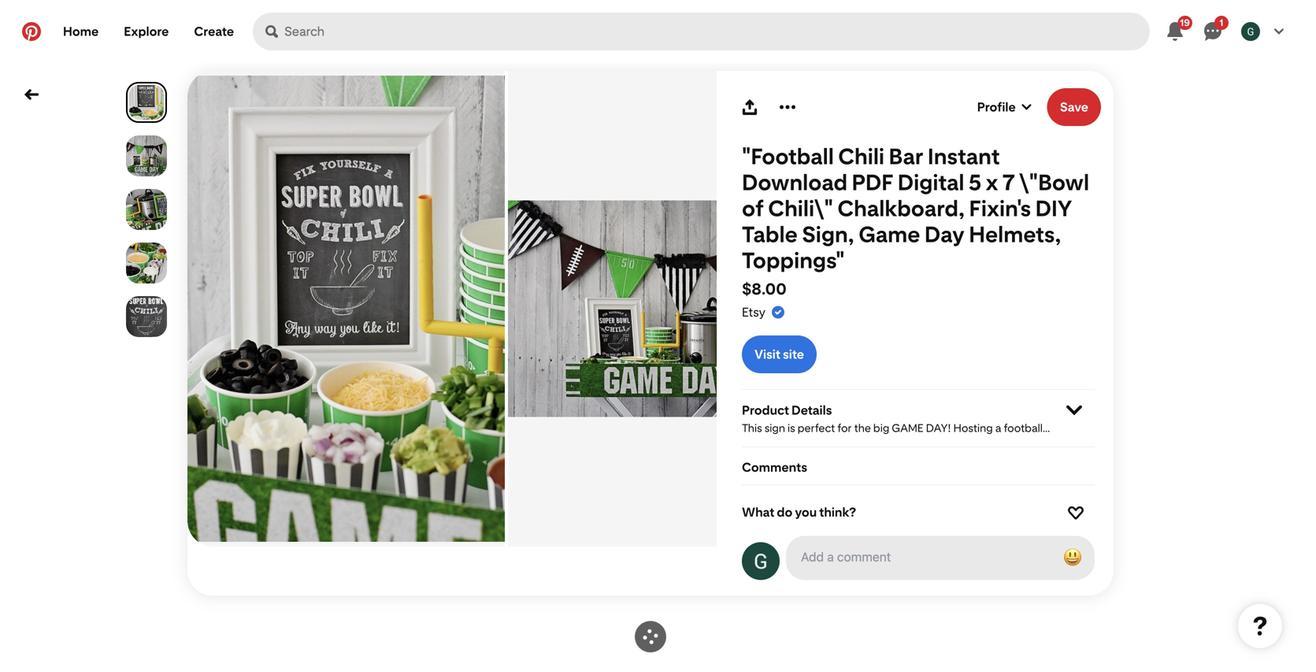 Task type: vqa. For each thing, say whether or not it's contained in the screenshot.
Record
no



Task type: locate. For each thing, give the bounding box(es) containing it.
create
[[194, 24, 234, 39]]

loading related products results image
[[628, 615, 673, 659]]

think?
[[819, 505, 856, 520]]

chili\"
[[768, 195, 833, 221]]

fixin's
[[969, 195, 1031, 221]]

download
[[742, 169, 848, 195]]

helmets,
[[969, 221, 1061, 247]]

😃 button
[[788, 537, 1093, 578], [1057, 542, 1089, 574]]

what do you think?
[[742, 505, 856, 520]]

1 button
[[1194, 13, 1232, 50]]

bar
[[889, 143, 924, 169]]

explore link
[[111, 13, 182, 50]]

greg robinson image
[[1241, 22, 1260, 41]]

site
[[783, 347, 804, 362]]

view next image
[[679, 302, 692, 315]]

day
[[925, 221, 965, 247]]

robinsongreg175 image
[[742, 542, 780, 580]]

what
[[742, 505, 775, 520]]

visit
[[755, 347, 781, 362]]

game
[[859, 221, 920, 247]]

you
[[795, 505, 817, 520]]

comments button
[[742, 457, 1095, 478]]

visit site link
[[742, 336, 817, 373]]

details
[[792, 403, 832, 418]]

7
[[1003, 169, 1015, 195]]

visit site
[[755, 347, 804, 362]]

$8.00
[[742, 280, 787, 299]]

sign,
[[802, 221, 855, 247]]

product
[[742, 403, 789, 418]]

"football
[[742, 143, 834, 169]]

digital
[[898, 169, 965, 195]]

x
[[986, 169, 998, 195]]

home link
[[50, 13, 111, 50]]

chalkboard,
[[838, 195, 965, 221]]

1
[[1220, 17, 1224, 28]]

profile button
[[977, 88, 1035, 126]]

instant
[[928, 143, 1000, 169]]

19
[[1180, 17, 1190, 28]]

profile
[[977, 100, 1016, 115]]

pdf
[[852, 169, 894, 195]]

etsy button
[[742, 305, 766, 320]]

"football chili bar instant download pdf digital 5 x 7 \"bowl of chili\" chalkboard, fixin's diy table sign, game day helmets, toppings" link
[[742, 143, 1095, 273]]

reaction image
[[1068, 504, 1084, 520]]

carousel image 0 image
[[187, 71, 505, 547]]



Task type: describe. For each thing, give the bounding box(es) containing it.
home
[[63, 24, 99, 39]]

\"bowl
[[1019, 169, 1090, 195]]

expand icon image
[[1067, 403, 1082, 418]]

search icon image
[[266, 25, 278, 38]]

carousel image 1 image
[[508, 71, 826, 547]]

5
[[969, 169, 982, 195]]

product details button
[[742, 399, 1095, 437]]

😃
[[1063, 546, 1082, 568]]

select a board you want to save to image
[[1022, 102, 1032, 112]]

save button
[[1047, 88, 1101, 126]]

etsy
[[742, 305, 766, 320]]

explore
[[124, 24, 169, 39]]

Add a comment field
[[802, 549, 1045, 564]]

of
[[742, 195, 764, 221]]

chili
[[838, 143, 885, 169]]

table
[[742, 221, 798, 247]]

comments
[[742, 460, 807, 475]]

create link
[[182, 13, 247, 50]]

toppings"
[[742, 247, 845, 273]]

diy
[[1036, 195, 1072, 221]]

"football chili bar instant download pdf digital 5 x 7 \"bowl of chili\" chalkboard, fixin's diy table sign, game day helmets, toppings" $8.00
[[742, 143, 1090, 299]]

19 button
[[1156, 13, 1194, 50]]

product details
[[742, 403, 832, 418]]

merchant verification badge icon image
[[772, 306, 785, 319]]

save
[[1060, 100, 1089, 115]]

Search text field
[[284, 13, 1150, 50]]

do
[[777, 505, 793, 520]]



